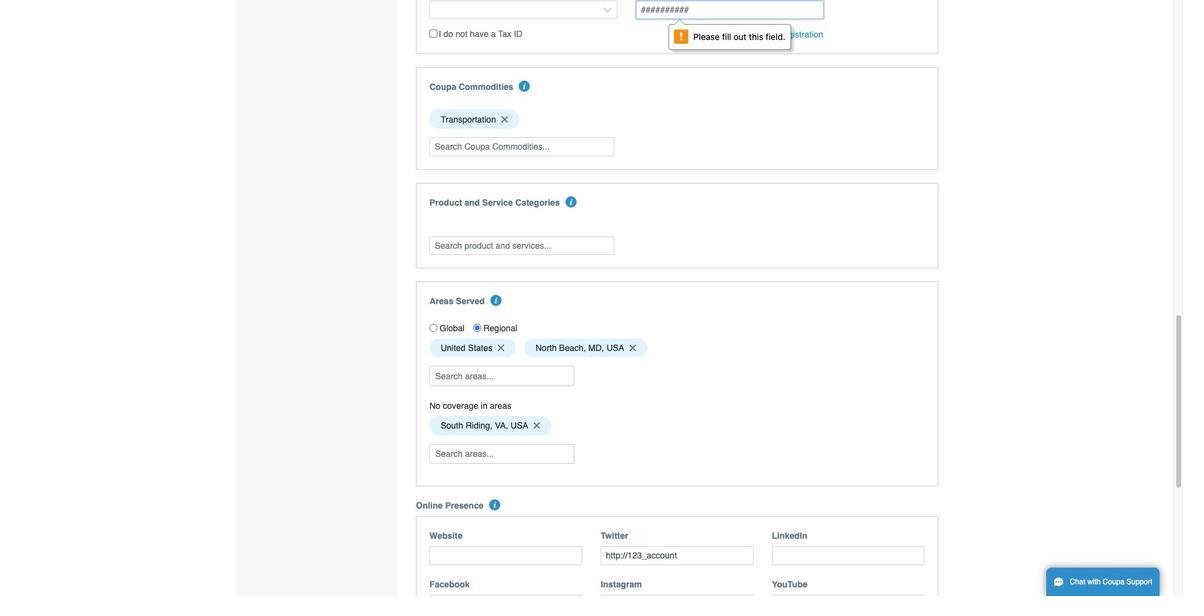 Task type: locate. For each thing, give the bounding box(es) containing it.
None radio
[[430, 324, 438, 332]]

option
[[430, 110, 520, 129], [430, 339, 516, 358], [525, 339, 648, 358], [430, 417, 552, 436]]

Search areas... text field
[[431, 367, 573, 386], [431, 445, 573, 464]]

additional information image
[[566, 196, 577, 208], [490, 500, 501, 511]]

Search product and services... field
[[430, 237, 615, 255]]

1 vertical spatial selected areas list box
[[425, 414, 929, 439]]

1 search areas... text field from the top
[[431, 367, 573, 386]]

option inside selected list box
[[430, 110, 520, 129]]

additional information image down search product and services... field
[[491, 295, 502, 307]]

0 vertical spatial additional information image
[[566, 196, 577, 208]]

selected areas list box
[[425, 336, 929, 361], [425, 414, 929, 439]]

0 vertical spatial additional information image
[[519, 81, 530, 92]]

1 selected areas list box from the top
[[425, 336, 929, 361]]

0 vertical spatial search areas... text field
[[431, 367, 573, 386]]

1 vertical spatial additional information image
[[490, 500, 501, 511]]

additional information image
[[519, 81, 530, 92], [491, 295, 502, 307]]

additional information image up search coupa commodities... field
[[519, 81, 530, 92]]

0 vertical spatial selected areas list box
[[425, 336, 929, 361]]

None text field
[[772, 547, 925, 566], [430, 595, 582, 597], [772, 595, 925, 597], [772, 547, 925, 566], [430, 595, 582, 597], [772, 595, 925, 597]]

None checkbox
[[430, 29, 438, 37]]

None text field
[[430, 547, 582, 566], [601, 547, 754, 566], [601, 595, 754, 597], [430, 547, 582, 566], [601, 547, 754, 566], [601, 595, 754, 597]]

None radio
[[473, 324, 481, 332]]

0 horizontal spatial additional information image
[[491, 295, 502, 307]]

1 vertical spatial search areas... text field
[[431, 445, 573, 464]]

1 horizontal spatial additional information image
[[566, 196, 577, 208]]

2 selected areas list box from the top
[[425, 414, 929, 439]]



Task type: vqa. For each thing, say whether or not it's contained in the screenshot.
Corporación Colombiana de Investigación Agropecuaria
no



Task type: describe. For each thing, give the bounding box(es) containing it.
1 vertical spatial additional information image
[[491, 295, 502, 307]]

########## text field
[[636, 1, 824, 19]]

Search Coupa Commodities... field
[[430, 138, 615, 156]]

0 horizontal spatial additional information image
[[490, 500, 501, 511]]

selected areas list box for 2nd search areas... text field from the top
[[425, 414, 929, 439]]

selected list box
[[425, 107, 929, 132]]

2 search areas... text field from the top
[[431, 445, 573, 464]]

selected areas list box for first search areas... text field from the top of the page
[[425, 336, 929, 361]]

1 horizontal spatial additional information image
[[519, 81, 530, 92]]



